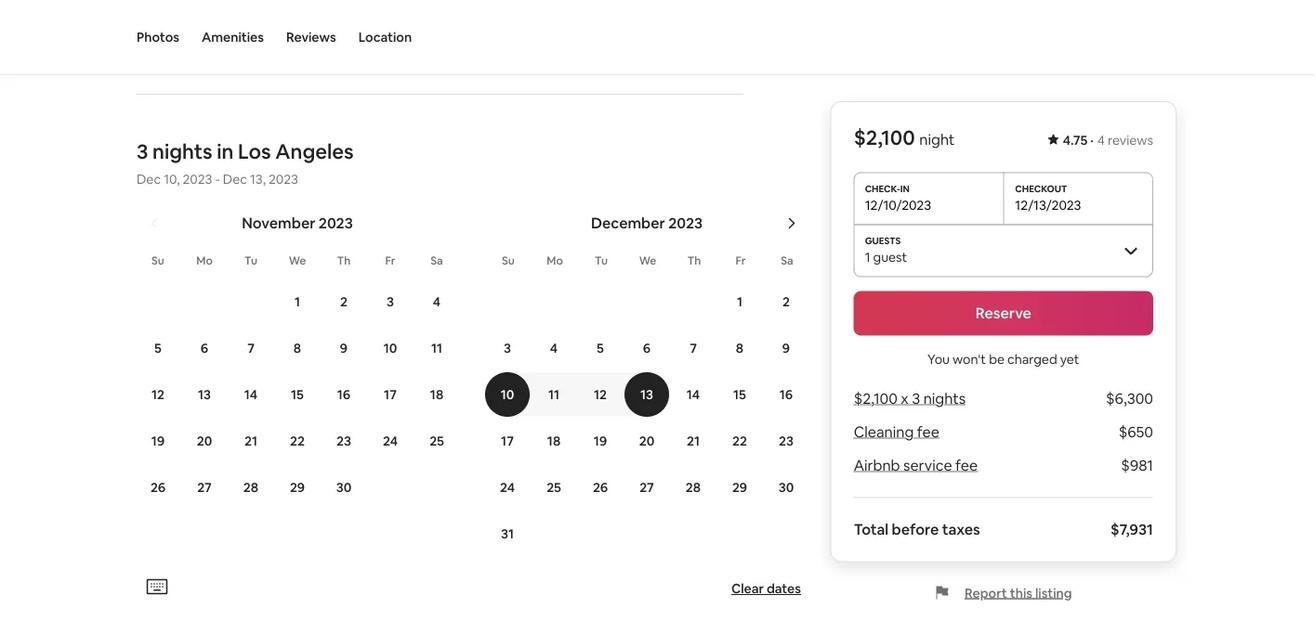 Task type: describe. For each thing, give the bounding box(es) containing it.
1 5 button from the left
[[135, 327, 181, 371]]

2 6 button from the left
[[624, 327, 670, 371]]

28 for 2nd 28 button from the right
[[243, 480, 259, 497]]

22 for first 22 button from right
[[732, 433, 747, 450]]

1 13 from the left
[[198, 387, 211, 404]]

2 26 button from the left
[[577, 466, 624, 511]]

12/13/2023
[[1015, 197, 1081, 214]]

0 vertical spatial 18 button
[[414, 373, 460, 418]]

be
[[989, 351, 1005, 368]]

1 vertical spatial 17 button
[[484, 419, 531, 464]]

0 horizontal spatial 10
[[384, 340, 397, 357]]

$2,100 night
[[854, 125, 955, 151]]

7 for 2nd 7 button
[[690, 340, 697, 357]]

reviews
[[1108, 132, 1153, 149]]

18 for the topmost 18 button
[[430, 387, 444, 404]]

1 12 button from the left
[[135, 373, 181, 418]]

photos
[[137, 29, 179, 46]]

report this listing
[[965, 585, 1072, 602]]

2 dec from the left
[[223, 171, 247, 188]]

0 vertical spatial 25
[[430, 433, 444, 450]]

1 26 from the left
[[150, 480, 166, 497]]

2 we from the left
[[639, 254, 656, 268]]

1 vertical spatial fee
[[956, 457, 978, 476]]

0 vertical spatial 10 button
[[367, 327, 414, 371]]

you won't be charged yet
[[928, 351, 1080, 368]]

cleaning
[[854, 423, 914, 442]]

·
[[1091, 132, 1094, 149]]

total before taxes
[[854, 521, 980, 540]]

2 15 from the left
[[733, 387, 746, 404]]

1 horizontal spatial 24 button
[[484, 466, 531, 511]]

x
[[901, 390, 909, 409]]

1 dec from the left
[[137, 171, 161, 188]]

2 28 button from the left
[[670, 466, 717, 511]]

you
[[928, 351, 950, 368]]

22 for 1st 22 button
[[290, 433, 305, 450]]

29 for first 29 button from the left
[[290, 480, 305, 497]]

1 27 button from the left
[[181, 466, 228, 511]]

1 22 button from the left
[[274, 419, 321, 464]]

10,
[[164, 171, 180, 188]]

amenities button
[[202, 0, 264, 74]]

0 vertical spatial 24 button
[[367, 419, 414, 464]]

17 for the leftmost the 17 button
[[384, 387, 397, 404]]

1 7 button from the left
[[228, 327, 274, 371]]

total
[[854, 521, 889, 540]]

2 7 button from the left
[[670, 327, 717, 371]]

21 for 2nd 21 'button' from right
[[244, 433, 257, 450]]

reviews button
[[286, 0, 336, 74]]

amenities
[[237, 17, 306, 37]]

airbnb service fee
[[854, 457, 978, 476]]

all
[[200, 17, 216, 37]]

31
[[501, 526, 514, 543]]

23 for 2nd 23 button from right
[[337, 433, 351, 450]]

november
[[242, 214, 316, 233]]

2 16 from the left
[[780, 387, 793, 404]]

yet
[[1060, 351, 1080, 368]]

2 22 button from the left
[[717, 419, 763, 464]]

1 for november 2023
[[295, 294, 300, 311]]

2 14 from the left
[[687, 387, 700, 404]]

2 tu from the left
[[595, 254, 608, 268]]

1 26 button from the left
[[135, 466, 181, 511]]

4.75
[[1063, 132, 1088, 149]]

0 horizontal spatial 11
[[431, 340, 442, 357]]

1 horizontal spatial nights
[[924, 390, 966, 409]]

1 vertical spatial 4 button
[[531, 327, 577, 371]]

30 for 2nd 30 button from right
[[336, 480, 352, 497]]

0 vertical spatial fee
[[917, 423, 940, 442]]

show all 19 amenities button
[[137, 5, 328, 50]]

30 for first 30 button from the right
[[779, 480, 794, 497]]

won't
[[953, 351, 986, 368]]

listing
[[1035, 585, 1072, 602]]

1 vertical spatial 10 button
[[484, 373, 531, 418]]

location
[[359, 29, 412, 46]]

2 29 button from the left
[[717, 466, 763, 511]]

7 for second 7 button from right
[[247, 340, 255, 357]]

2 5 from the left
[[597, 340, 604, 357]]

9 for first 9 button from the left
[[340, 340, 348, 357]]

1 15 from the left
[[291, 387, 304, 404]]

1 button for december 2023
[[717, 280, 763, 325]]

1 14 button from the left
[[228, 373, 274, 418]]

1 23 button from the left
[[321, 419, 367, 464]]

$2,100 x 3 nights
[[854, 390, 966, 409]]

1 vertical spatial 25 button
[[531, 466, 577, 511]]

1 6 from the left
[[201, 340, 208, 357]]

show all 19 amenities
[[159, 17, 306, 37]]

2 13 button from the left
[[624, 373, 670, 418]]

1 horizontal spatial 25
[[547, 480, 561, 497]]

2 fr from the left
[[736, 254, 746, 268]]

1 th from the left
[[337, 254, 351, 268]]

1 guest
[[865, 249, 907, 266]]

1 20 button from the left
[[181, 419, 228, 464]]

1 6 button from the left
[[181, 327, 228, 371]]

1 inside popup button
[[865, 249, 870, 266]]

2 26 from the left
[[593, 480, 608, 497]]

2 6 from the left
[[643, 340, 651, 357]]

0 vertical spatial 3 button
[[367, 280, 414, 325]]

1 vertical spatial 18 button
[[531, 419, 577, 464]]

1 we from the left
[[289, 254, 306, 268]]

24 for top 24 button
[[383, 433, 398, 450]]

2 8 button from the left
[[717, 327, 763, 371]]

2 5 button from the left
[[577, 327, 624, 371]]

taxes
[[942, 521, 980, 540]]

cleaning fee button
[[854, 423, 940, 442]]

28 for 1st 28 button from right
[[686, 480, 701, 497]]

2 20 button from the left
[[624, 419, 670, 464]]

21 for second 21 'button' from the left
[[687, 433, 700, 450]]

1 vertical spatial 11 button
[[531, 373, 577, 418]]

1 9 button from the left
[[321, 327, 367, 371]]

december 2023
[[591, 214, 703, 233]]

2 30 button from the left
[[763, 466, 810, 511]]

13,
[[250, 171, 266, 188]]

show
[[159, 17, 197, 37]]

2 button for november 2023
[[321, 280, 367, 325]]

2 15 button from the left
[[717, 373, 763, 418]]

cleaning fee
[[854, 423, 940, 442]]

2 for december 2023
[[783, 294, 790, 311]]

29 for second 29 button from left
[[732, 480, 747, 497]]

$2,100 x 3 nights button
[[854, 390, 966, 409]]

0 horizontal spatial 17 button
[[367, 373, 414, 418]]

november 2023
[[242, 214, 353, 233]]

-
[[215, 171, 220, 188]]

0 vertical spatial 4
[[1098, 132, 1105, 149]]

report
[[965, 585, 1007, 602]]

los
[[238, 138, 271, 165]]

0 horizontal spatial 11 button
[[414, 327, 460, 371]]

4 for bottom 4 button
[[550, 340, 558, 357]]

1 12 from the left
[[152, 387, 165, 404]]

1 su from the left
[[152, 254, 164, 268]]

2023 right november
[[319, 214, 353, 233]]

23 for first 23 button from right
[[779, 433, 794, 450]]

2 mo from the left
[[547, 254, 563, 268]]

0 horizontal spatial 4 button
[[414, 280, 460, 325]]

$7,931
[[1111, 521, 1153, 540]]

december
[[591, 214, 665, 233]]

reserve button
[[854, 292, 1153, 336]]

night
[[920, 130, 955, 149]]

19 inside 'button'
[[219, 17, 234, 37]]



Task type: vqa. For each thing, say whether or not it's contained in the screenshot.
baths
no



Task type: locate. For each thing, give the bounding box(es) containing it.
1 horizontal spatial 12
[[594, 387, 607, 404]]

fee up service
[[917, 423, 940, 442]]

0 vertical spatial 24
[[383, 433, 398, 450]]

0 horizontal spatial fr
[[385, 254, 395, 268]]

1 horizontal spatial 19 button
[[577, 419, 624, 464]]

4 for leftmost 4 button
[[433, 294, 441, 311]]

31 button
[[484, 512, 531, 557]]

1 21 button from the left
[[228, 419, 274, 464]]

18 for the bottommost 18 button
[[547, 433, 561, 450]]

25 button
[[414, 419, 460, 464], [531, 466, 577, 511]]

nights up 10,
[[153, 138, 212, 165]]

1 22 from the left
[[290, 433, 305, 450]]

10
[[384, 340, 397, 357], [501, 387, 514, 404]]

photos button
[[137, 0, 179, 74]]

1 horizontal spatial 1
[[737, 294, 743, 311]]

10 button
[[367, 327, 414, 371], [484, 373, 531, 418]]

dec
[[137, 171, 161, 188], [223, 171, 247, 188]]

0 horizontal spatial 29
[[290, 480, 305, 497]]

2 12 button from the left
[[577, 373, 624, 418]]

$2,100 for $2,100 night
[[854, 125, 915, 151]]

guest
[[873, 249, 907, 266]]

1 horizontal spatial 17
[[501, 433, 514, 450]]

5
[[154, 340, 162, 357], [597, 340, 604, 357]]

1 16 button from the left
[[321, 373, 367, 418]]

28 button
[[228, 466, 274, 511], [670, 466, 717, 511]]

1 horizontal spatial fee
[[956, 457, 978, 476]]

0 vertical spatial 25 button
[[414, 419, 460, 464]]

1 horizontal spatial 26 button
[[577, 466, 624, 511]]

1
[[865, 249, 870, 266], [295, 294, 300, 311], [737, 294, 743, 311]]

0 horizontal spatial we
[[289, 254, 306, 268]]

0 horizontal spatial 19 button
[[135, 419, 181, 464]]

th
[[337, 254, 351, 268], [688, 254, 701, 268]]

1 horizontal spatial 5
[[597, 340, 604, 357]]

service
[[904, 457, 952, 476]]

1 horizontal spatial 24
[[500, 480, 515, 497]]

18
[[430, 387, 444, 404], [547, 433, 561, 450]]

1 15 button from the left
[[274, 373, 321, 418]]

report this listing button
[[935, 585, 1072, 602]]

19 for first 19 button from the right
[[594, 433, 607, 450]]

1 2 from the left
[[340, 294, 348, 311]]

0 horizontal spatial 26
[[150, 480, 166, 497]]

9 for 2nd 9 button from the left
[[783, 340, 790, 357]]

0 horizontal spatial 18 button
[[414, 373, 460, 418]]

we
[[289, 254, 306, 268], [639, 254, 656, 268]]

2023 right 13,
[[269, 171, 298, 188]]

1 29 from the left
[[290, 480, 305, 497]]

th down december 2023
[[688, 254, 701, 268]]

1 horizontal spatial 6
[[643, 340, 651, 357]]

airbnb service fee button
[[854, 457, 978, 476]]

before
[[892, 521, 939, 540]]

2 for november 2023
[[340, 294, 348, 311]]

1 8 from the left
[[294, 340, 301, 357]]

th down november 2023
[[337, 254, 351, 268]]

1 horizontal spatial 4 button
[[531, 327, 577, 371]]

2 19 button from the left
[[577, 419, 624, 464]]

1 horizontal spatial 18
[[547, 433, 561, 450]]

21 button
[[228, 419, 274, 464], [670, 419, 717, 464]]

1 $2,100 from the top
[[854, 125, 915, 151]]

2 button for december 2023
[[763, 280, 810, 325]]

12/10/2023
[[865, 197, 931, 214]]

2 23 button from the left
[[763, 419, 810, 464]]

0 horizontal spatial 18
[[430, 387, 444, 404]]

1 horizontal spatial 25 button
[[531, 466, 577, 511]]

in
[[217, 138, 234, 165]]

1 23 from the left
[[337, 433, 351, 450]]

tu down "december"
[[595, 254, 608, 268]]

0 horizontal spatial 14
[[244, 387, 258, 404]]

1 horizontal spatial 16
[[780, 387, 793, 404]]

1 tu from the left
[[245, 254, 257, 268]]

1 28 button from the left
[[228, 466, 274, 511]]

1 horizontal spatial 1 button
[[717, 280, 763, 325]]

sa
[[431, 254, 443, 268], [781, 254, 794, 268]]

1 2 button from the left
[[321, 280, 367, 325]]

2 27 from the left
[[640, 480, 654, 497]]

20 button
[[181, 419, 228, 464], [624, 419, 670, 464]]

0 vertical spatial 17 button
[[367, 373, 414, 418]]

18 button
[[414, 373, 460, 418], [531, 419, 577, 464]]

0 horizontal spatial 4
[[433, 294, 441, 311]]

2 27 button from the left
[[624, 466, 670, 511]]

1 horizontal spatial 26
[[593, 480, 608, 497]]

0 horizontal spatial 24 button
[[367, 419, 414, 464]]

0 horizontal spatial 8 button
[[274, 327, 321, 371]]

4
[[1098, 132, 1105, 149], [433, 294, 441, 311], [550, 340, 558, 357]]

0 horizontal spatial 28
[[243, 480, 259, 497]]

25
[[430, 433, 444, 450], [547, 480, 561, 497]]

0 horizontal spatial 6 button
[[181, 327, 228, 371]]

0 horizontal spatial 20
[[197, 433, 212, 450]]

0 horizontal spatial 9 button
[[321, 327, 367, 371]]

3
[[137, 138, 148, 165], [387, 294, 394, 311], [504, 340, 511, 357], [912, 390, 920, 409]]

0 horizontal spatial nights
[[153, 138, 212, 165]]

1 1 button from the left
[[274, 280, 321, 325]]

mo
[[196, 254, 213, 268], [547, 254, 563, 268]]

1 guest button
[[854, 225, 1153, 277]]

27
[[197, 480, 212, 497], [640, 480, 654, 497]]

1 horizontal spatial 7
[[690, 340, 697, 357]]

13
[[198, 387, 211, 404], [640, 387, 653, 404]]

1 13 button from the left
[[181, 373, 228, 418]]

2 th from the left
[[688, 254, 701, 268]]

22 button
[[274, 419, 321, 464], [717, 419, 763, 464]]

0 horizontal spatial 13
[[198, 387, 211, 404]]

1 horizontal spatial 30
[[779, 480, 794, 497]]

calendar application
[[114, 194, 1314, 574]]

1 16 from the left
[[337, 387, 351, 404]]

16
[[337, 387, 351, 404], [780, 387, 793, 404]]

15
[[291, 387, 304, 404], [733, 387, 746, 404]]

1 horizontal spatial 10 button
[[484, 373, 531, 418]]

7
[[247, 340, 255, 357], [690, 340, 697, 357]]

9
[[340, 340, 348, 357], [783, 340, 790, 357]]

0 horizontal spatial 7 button
[[228, 327, 274, 371]]

1 horizontal spatial 8 button
[[717, 327, 763, 371]]

11
[[431, 340, 442, 357], [548, 387, 560, 404]]

1 horizontal spatial 15
[[733, 387, 746, 404]]

2 9 from the left
[[783, 340, 790, 357]]

0 horizontal spatial 16 button
[[321, 373, 367, 418]]

1 horizontal spatial 4
[[550, 340, 558, 357]]

2 29 from the left
[[732, 480, 747, 497]]

1 9 from the left
[[340, 340, 348, 357]]

4.75 · 4 reviews
[[1063, 132, 1153, 149]]

1 horizontal spatial 8
[[736, 340, 744, 357]]

4 button
[[414, 280, 460, 325], [531, 327, 577, 371]]

30 button
[[321, 466, 367, 511], [763, 466, 810, 511]]

1 20 from the left
[[197, 433, 212, 450]]

1 horizontal spatial mo
[[547, 254, 563, 268]]

0 horizontal spatial 22
[[290, 433, 305, 450]]

2 8 from the left
[[736, 340, 744, 357]]

1 horizontal spatial 13 button
[[624, 373, 670, 418]]

1 horizontal spatial 28
[[686, 480, 701, 497]]

2023
[[183, 171, 212, 188], [269, 171, 298, 188], [319, 214, 353, 233], [669, 214, 703, 233]]

1 horizontal spatial 22 button
[[717, 419, 763, 464]]

1 horizontal spatial 13
[[640, 387, 653, 404]]

19 for 2nd 19 button from right
[[151, 433, 165, 450]]

1 horizontal spatial 10
[[501, 387, 514, 404]]

airbnb
[[854, 457, 900, 476]]

location button
[[359, 0, 412, 74]]

14
[[244, 387, 258, 404], [687, 387, 700, 404]]

reviews
[[286, 29, 336, 46]]

1 horizontal spatial 29 button
[[717, 466, 763, 511]]

1 horizontal spatial 2
[[783, 294, 790, 311]]

2 9 button from the left
[[763, 327, 810, 371]]

we down november 2023
[[289, 254, 306, 268]]

$2,100 left night
[[854, 125, 915, 151]]

$650
[[1119, 423, 1153, 442]]

fee right service
[[956, 457, 978, 476]]

$2,100 for $2,100 x 3 nights
[[854, 390, 898, 409]]

0 horizontal spatial 29 button
[[274, 466, 321, 511]]

1 mo from the left
[[196, 254, 213, 268]]

1 horizontal spatial we
[[639, 254, 656, 268]]

1 horizontal spatial 14 button
[[670, 373, 717, 418]]

1 horizontal spatial 6 button
[[624, 327, 670, 371]]

2 horizontal spatial 4
[[1098, 132, 1105, 149]]

2 16 button from the left
[[763, 373, 810, 418]]

0 horizontal spatial 27
[[197, 480, 212, 497]]

charged
[[1008, 351, 1057, 368]]

0 horizontal spatial 25 button
[[414, 419, 460, 464]]

0 vertical spatial 10
[[384, 340, 397, 357]]

1 28 from the left
[[243, 480, 259, 497]]

reserve
[[976, 304, 1032, 323]]

1 horizontal spatial 9
[[783, 340, 790, 357]]

2 7 from the left
[[690, 340, 697, 357]]

2 21 from the left
[[687, 433, 700, 450]]

1 horizontal spatial 17 button
[[484, 419, 531, 464]]

0 horizontal spatial 24
[[383, 433, 398, 450]]

20
[[197, 433, 212, 450], [639, 433, 655, 450]]

2 14 button from the left
[[670, 373, 717, 418]]

1 horizontal spatial 2 button
[[763, 280, 810, 325]]

tu down november
[[245, 254, 257, 268]]

0 horizontal spatial 22 button
[[274, 419, 321, 464]]

28
[[243, 480, 259, 497], [686, 480, 701, 497]]

0 horizontal spatial 13 button
[[181, 373, 228, 418]]

1 30 button from the left
[[321, 466, 367, 511]]

2 13 from the left
[[640, 387, 653, 404]]

17 button
[[367, 373, 414, 418], [484, 419, 531, 464]]

0 horizontal spatial 25
[[430, 433, 444, 450]]

fee
[[917, 423, 940, 442], [956, 457, 978, 476]]

we down december 2023
[[639, 254, 656, 268]]

2 button
[[321, 280, 367, 325], [763, 280, 810, 325]]

1 29 button from the left
[[274, 466, 321, 511]]

0 horizontal spatial 8
[[294, 340, 301, 357]]

1 sa from the left
[[431, 254, 443, 268]]

8 for 2nd 8 "button" from the left
[[736, 340, 744, 357]]

nights inside 3 nights in los angeles dec 10, 2023 - dec 13, 2023
[[153, 138, 212, 165]]

24 for the rightmost 24 button
[[500, 480, 515, 497]]

1 horizontal spatial 28 button
[[670, 466, 717, 511]]

3 inside 3 nights in los angeles dec 10, 2023 - dec 13, 2023
[[137, 138, 148, 165]]

0 horizontal spatial dec
[[137, 171, 161, 188]]

0 vertical spatial 17
[[384, 387, 397, 404]]

1 horizontal spatial 11
[[548, 387, 560, 404]]

2 $2,100 from the top
[[854, 390, 898, 409]]

1 horizontal spatial 14
[[687, 387, 700, 404]]

1 for december 2023
[[737, 294, 743, 311]]

8
[[294, 340, 301, 357], [736, 340, 744, 357]]

23
[[337, 433, 351, 450], [779, 433, 794, 450]]

dec left 10,
[[137, 171, 161, 188]]

2 su from the left
[[502, 254, 515, 268]]

3 nights in los angeles dec 10, 2023 - dec 13, 2023
[[137, 138, 354, 188]]

nights right x
[[924, 390, 966, 409]]

17 for bottom the 17 button
[[501, 433, 514, 450]]

0 vertical spatial $2,100
[[854, 125, 915, 151]]

clear dates
[[732, 581, 801, 598]]

26 button
[[135, 466, 181, 511], [577, 466, 624, 511]]

1 vertical spatial nights
[[924, 390, 966, 409]]

3 button
[[367, 280, 414, 325], [484, 327, 531, 371]]

26
[[150, 480, 166, 497], [593, 480, 608, 497]]

1 horizontal spatial 30 button
[[763, 466, 810, 511]]

2 vertical spatial 4
[[550, 340, 558, 357]]

1 horizontal spatial 7 button
[[670, 327, 717, 371]]

clear
[[732, 581, 764, 598]]

0 horizontal spatial 10 button
[[367, 327, 414, 371]]

$981
[[1121, 457, 1153, 476]]

2 20 from the left
[[639, 433, 655, 450]]

1 27 from the left
[[197, 480, 212, 497]]

1 14 from the left
[[244, 387, 258, 404]]

1 horizontal spatial tu
[[595, 254, 608, 268]]

19
[[219, 17, 234, 37], [151, 433, 165, 450], [594, 433, 607, 450]]

2 23 from the left
[[779, 433, 794, 450]]

2 28 from the left
[[686, 480, 701, 497]]

0 horizontal spatial 14 button
[[228, 373, 274, 418]]

dates
[[767, 581, 801, 598]]

24
[[383, 433, 398, 450], [500, 480, 515, 497]]

0 horizontal spatial 7
[[247, 340, 255, 357]]

1 button for november 2023
[[274, 280, 321, 325]]

7 button
[[228, 327, 274, 371], [670, 327, 717, 371]]

8 for first 8 "button" from the left
[[294, 340, 301, 357]]

2 21 button from the left
[[670, 419, 717, 464]]

dec right -
[[223, 171, 247, 188]]

2023 right "december"
[[669, 214, 703, 233]]

1 21 from the left
[[244, 433, 257, 450]]

27 button
[[181, 466, 228, 511], [624, 466, 670, 511]]

1 7 from the left
[[247, 340, 255, 357]]

2023 left -
[[183, 171, 212, 188]]

nights
[[153, 138, 212, 165], [924, 390, 966, 409]]

$2,100 left x
[[854, 390, 898, 409]]

1 horizontal spatial 9 button
[[763, 327, 810, 371]]

angeles
[[275, 138, 354, 165]]

0 horizontal spatial 17
[[384, 387, 397, 404]]

2 30 from the left
[[779, 480, 794, 497]]

fr
[[385, 254, 395, 268], [736, 254, 746, 268]]

21
[[244, 433, 257, 450], [687, 433, 700, 450]]

2 22 from the left
[[732, 433, 747, 450]]

2 2 button from the left
[[763, 280, 810, 325]]

this
[[1010, 585, 1033, 602]]

2 2 from the left
[[783, 294, 790, 311]]

0 horizontal spatial 20 button
[[181, 419, 228, 464]]

1 fr from the left
[[385, 254, 395, 268]]

$2,100
[[854, 125, 915, 151], [854, 390, 898, 409]]

5 button
[[135, 327, 181, 371], [577, 327, 624, 371]]

1 5 from the left
[[154, 340, 162, 357]]

1 30 from the left
[[336, 480, 352, 497]]

clear dates button
[[724, 574, 809, 605]]

1 8 button from the left
[[274, 327, 321, 371]]

$6,300
[[1106, 390, 1153, 409]]

1 horizontal spatial th
[[688, 254, 701, 268]]

17
[[384, 387, 397, 404], [501, 433, 514, 450]]

1 vertical spatial 25
[[547, 480, 561, 497]]

0 horizontal spatial fee
[[917, 423, 940, 442]]

0 horizontal spatial 15 button
[[274, 373, 321, 418]]

1 19 button from the left
[[135, 419, 181, 464]]

2
[[340, 294, 348, 311], [783, 294, 790, 311]]

2 horizontal spatial 19
[[594, 433, 607, 450]]

1 horizontal spatial 23
[[779, 433, 794, 450]]

1 horizontal spatial 3 button
[[484, 327, 531, 371]]

su
[[152, 254, 164, 268], [502, 254, 515, 268]]

1 horizontal spatial 12 button
[[577, 373, 624, 418]]

13 button
[[181, 373, 228, 418], [624, 373, 670, 418]]

amenities
[[202, 29, 264, 46]]

2 1 button from the left
[[717, 280, 763, 325]]

2 12 from the left
[[594, 387, 607, 404]]

2 sa from the left
[[781, 254, 794, 268]]



